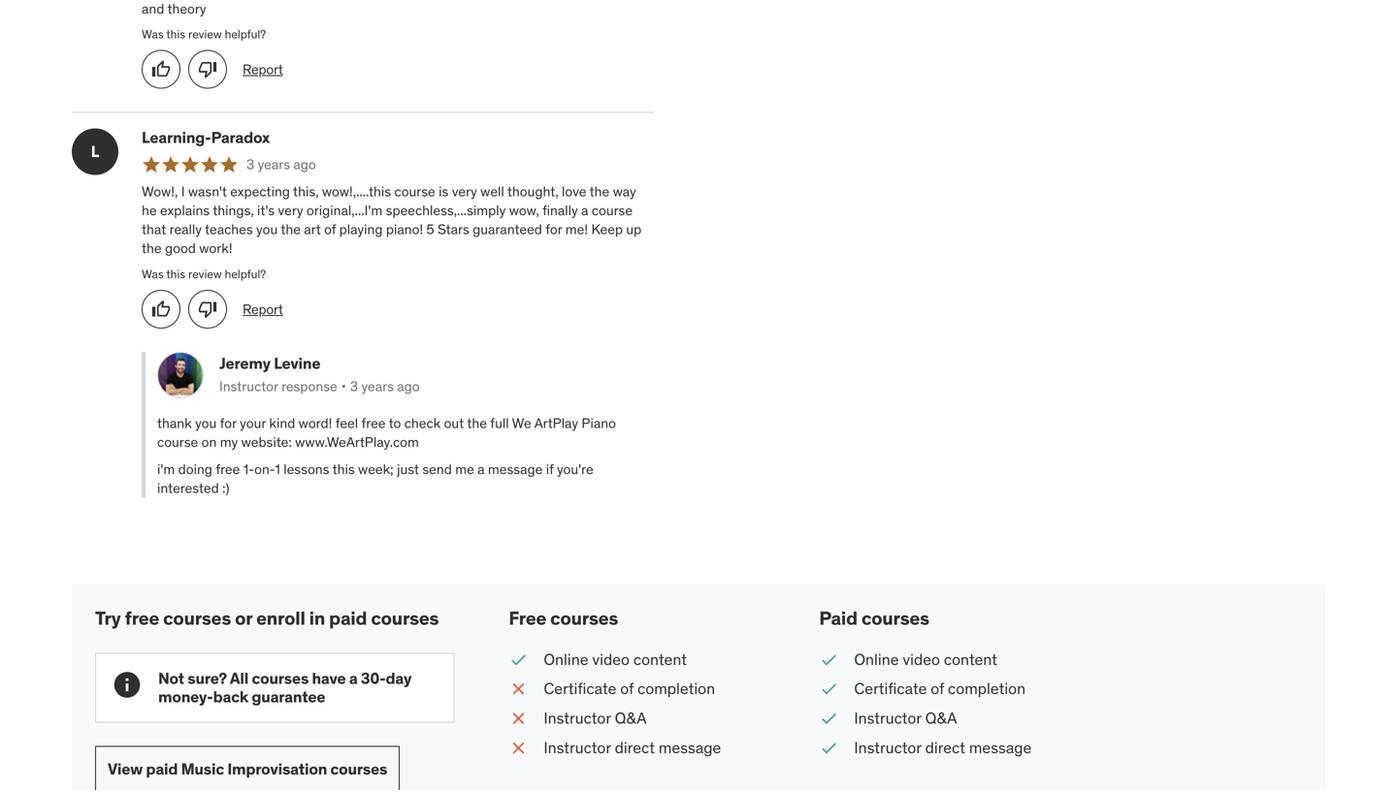 Task type: vqa. For each thing, say whether or not it's contained in the screenshot.
10 LECTURES • 1HR 46MIN
no



Task type: locate. For each thing, give the bounding box(es) containing it.
for inside wow!, i wasn't expecting this, wow!,....this course is very well thought,  love the way he explains things, it's very original,...i'm speechless,...simply wow, finally a course that really teaches you the art of playing piano! 5 stars guaranteed for me! keep up the good work!
[[546, 221, 562, 238]]

0 horizontal spatial video
[[592, 650, 630, 670]]

report up paradox
[[243, 61, 283, 78]]

of for paid
[[931, 679, 944, 699]]

ago
[[293, 156, 316, 173], [397, 378, 420, 395]]

paid
[[329, 607, 367, 630], [146, 760, 178, 780]]

thought,
[[507, 183, 559, 200]]

2 report button from the top
[[243, 300, 283, 319]]

0 vertical spatial was this review helpful?
[[142, 27, 266, 42]]

was this review helpful? for 2nd mark as unhelpful 'icon' from the bottom
[[142, 27, 266, 42]]

courses inside the not sure? all courses have a 30-day money-back guarantee
[[252, 669, 309, 689]]

1 report button from the top
[[243, 60, 283, 79]]

1 q&a from the left
[[615, 709, 647, 729]]

3 right •
[[350, 378, 358, 395]]

you down it's at the top of page
[[256, 221, 278, 238]]

response
[[282, 378, 337, 395]]

1 vertical spatial for
[[220, 415, 237, 432]]

online video content down the free courses
[[544, 650, 687, 670]]

0 vertical spatial report button
[[243, 60, 283, 79]]

0 vertical spatial mark as unhelpful image
[[198, 60, 217, 79]]

a
[[581, 202, 589, 219], [478, 461, 485, 478], [349, 669, 358, 689]]

0 horizontal spatial paid
[[146, 760, 178, 780]]

for down the finally
[[546, 221, 562, 238]]

not sure? all courses have a 30-day money-back guarantee
[[158, 669, 412, 707]]

jeremy levine instructor response • 3 years ago
[[219, 354, 420, 395]]

1 vertical spatial years
[[361, 378, 394, 395]]

things,
[[213, 202, 254, 219]]

0 vertical spatial ago
[[293, 156, 316, 173]]

1 vertical spatial a
[[478, 461, 485, 478]]

2 was from the top
[[142, 267, 164, 282]]

1 vertical spatial you
[[195, 415, 217, 432]]

2 horizontal spatial message
[[969, 738, 1032, 758]]

0 horizontal spatial q&a
[[615, 709, 647, 729]]

very right is
[[452, 183, 477, 200]]

courses
[[163, 607, 231, 630], [371, 607, 439, 630], [550, 607, 618, 630], [862, 607, 930, 630], [252, 669, 309, 689], [330, 760, 387, 780]]

2 video from the left
[[903, 650, 940, 670]]

1 vertical spatial this
[[166, 267, 186, 282]]

0 horizontal spatial 3
[[247, 156, 254, 173]]

1 horizontal spatial online
[[854, 650, 899, 670]]

1 online from the left
[[544, 650, 589, 670]]

0 vertical spatial mark as helpful image
[[151, 60, 171, 79]]

0 vertical spatial this
[[166, 27, 186, 42]]

was this review helpful? for 1st mark as unhelpful 'icon' from the bottom
[[142, 267, 266, 282]]

report button
[[243, 60, 283, 79], [243, 300, 283, 319]]

2 horizontal spatial course
[[592, 202, 633, 219]]

explains
[[160, 202, 210, 219]]

finally
[[543, 202, 578, 219]]

1 vertical spatial ago
[[397, 378, 420, 395]]

0 vertical spatial was
[[142, 27, 164, 42]]

course left is
[[394, 183, 436, 200]]

have
[[312, 669, 346, 689]]

out
[[444, 415, 464, 432]]

3
[[247, 156, 254, 173], [350, 378, 358, 395]]

paid right "view"
[[146, 760, 178, 780]]

report
[[243, 61, 283, 78], [243, 301, 283, 318]]

ago up "to"
[[397, 378, 420, 395]]

2 review from the top
[[188, 267, 222, 282]]

0 horizontal spatial years
[[258, 156, 290, 173]]

1 content from the left
[[634, 650, 687, 670]]

2 content from the left
[[944, 650, 998, 670]]

online for free
[[544, 650, 589, 670]]

money-
[[158, 688, 213, 707]]

2 helpful? from the top
[[225, 267, 266, 282]]

1 was this review helpful? from the top
[[142, 27, 266, 42]]

certificate of completion
[[544, 679, 715, 699], [854, 679, 1026, 699]]

1 completion from the left
[[638, 679, 715, 699]]

1 horizontal spatial for
[[546, 221, 562, 238]]

for up the my
[[220, 415, 237, 432]]

free left "to"
[[361, 415, 386, 432]]

2 horizontal spatial a
[[581, 202, 589, 219]]

all
[[230, 669, 249, 689]]

paid courses
[[819, 607, 930, 630]]

q&a
[[615, 709, 647, 729], [925, 709, 957, 729]]

1 horizontal spatial free
[[216, 461, 240, 478]]

certificate down paid courses
[[854, 679, 927, 699]]

0 horizontal spatial ago
[[293, 156, 316, 173]]

1 online video content from the left
[[544, 650, 687, 670]]

courses up the day
[[371, 607, 439, 630]]

online for paid
[[854, 650, 899, 670]]

the left full
[[467, 415, 487, 432]]

2 direct from the left
[[925, 738, 966, 758]]

the down that
[[142, 240, 162, 257]]

2 report from the top
[[243, 301, 283, 318]]

1 vertical spatial 3
[[350, 378, 358, 395]]

1 video from the left
[[592, 650, 630, 670]]

1 vertical spatial mark as helpful image
[[151, 300, 171, 319]]

me!
[[566, 221, 588, 238]]

2 online video content from the left
[[854, 650, 998, 670]]

2 vertical spatial course
[[157, 434, 198, 451]]

0 horizontal spatial certificate
[[544, 679, 617, 699]]

0 horizontal spatial instructor q&a
[[544, 709, 647, 729]]

online
[[544, 650, 589, 670], [854, 650, 899, 670]]

1 vertical spatial course
[[592, 202, 633, 219]]

you inside thank you for your kind word! feel free to check out the full we artplay piano course on my website: www.weartplay.com i'm doing free 1-on-1 lessons this week; just send me a message if you're interested :)
[[195, 415, 217, 432]]

was
[[142, 27, 164, 42], [142, 267, 164, 282]]

1 vertical spatial helpful?
[[225, 267, 266, 282]]

a inside wow!, i wasn't expecting this, wow!,....this course is very well thought,  love the way he explains things, it's very original,...i'm speechless,...simply wow, finally a course that really teaches you the art of playing piano! 5 stars guaranteed for me! keep up the good work!
[[581, 202, 589, 219]]

1 horizontal spatial years
[[361, 378, 394, 395]]

1 instructor direct message from the left
[[544, 738, 721, 758]]

1 horizontal spatial direct
[[925, 738, 966, 758]]

certificate of completion down paid courses
[[854, 679, 1026, 699]]

1 was from the top
[[142, 27, 164, 42]]

0 vertical spatial 3
[[247, 156, 254, 173]]

the
[[590, 183, 610, 200], [281, 221, 301, 238], [142, 240, 162, 257], [467, 415, 487, 432]]

2 vertical spatial free
[[125, 607, 159, 630]]

1 report from the top
[[243, 61, 283, 78]]

2 online from the left
[[854, 650, 899, 670]]

certificate down the free courses
[[544, 679, 617, 699]]

free right try
[[125, 607, 159, 630]]

0 horizontal spatial message
[[488, 461, 543, 478]]

years
[[258, 156, 290, 173], [361, 378, 394, 395]]

certificate for free
[[544, 679, 617, 699]]

courses left or
[[163, 607, 231, 630]]

instructor direct message for paid courses
[[854, 738, 1032, 758]]

q&a for free courses
[[615, 709, 647, 729]]

1 vertical spatial was
[[142, 267, 164, 282]]

mark as helpful image down good at top left
[[151, 300, 171, 319]]

2 horizontal spatial of
[[931, 679, 944, 699]]

0 vertical spatial a
[[581, 202, 589, 219]]

1 horizontal spatial paid
[[329, 607, 367, 630]]

2 mark as unhelpful image from the top
[[198, 300, 217, 319]]

0 horizontal spatial online
[[544, 650, 589, 670]]

0 horizontal spatial direct
[[615, 738, 655, 758]]

this inside thank you for your kind word! feel free to check out the full we artplay piano course on my website: www.weartplay.com i'm doing free 1-on-1 lessons this week; just send me a message if you're interested :)
[[332, 461, 355, 478]]

1 horizontal spatial very
[[452, 183, 477, 200]]

1 vertical spatial was this review helpful?
[[142, 267, 266, 282]]

years up the expecting
[[258, 156, 290, 173]]

levine
[[274, 354, 321, 374]]

a right me
[[478, 461, 485, 478]]

report button up jeremy
[[243, 300, 283, 319]]

1 horizontal spatial instructor q&a
[[854, 709, 957, 729]]

this for 2nd mark as unhelpful 'icon' from the bottom
[[166, 27, 186, 42]]

www.weartplay.com
[[295, 434, 419, 451]]

you up on on the bottom of page
[[195, 415, 217, 432]]

for
[[546, 221, 562, 238], [220, 415, 237, 432]]

0 horizontal spatial of
[[324, 221, 336, 238]]

1 horizontal spatial instructor direct message
[[854, 738, 1032, 758]]

content
[[634, 650, 687, 670], [944, 650, 998, 670]]

0 vertical spatial for
[[546, 221, 562, 238]]

ago up this, at the left
[[293, 156, 316, 173]]

video down the free courses
[[592, 650, 630, 670]]

mark as unhelpful image
[[198, 60, 217, 79], [198, 300, 217, 319]]

2 mark as helpful image from the top
[[151, 300, 171, 319]]

message for paid
[[969, 738, 1032, 758]]

years inside the jeremy levine instructor response • 3 years ago
[[361, 378, 394, 395]]

instructor
[[219, 378, 278, 395], [544, 709, 611, 729], [854, 709, 922, 729], [544, 738, 611, 758], [854, 738, 922, 758]]

thank
[[157, 415, 192, 432]]

0 horizontal spatial course
[[157, 434, 198, 451]]

0 vertical spatial helpful?
[[225, 27, 266, 42]]

years right •
[[361, 378, 394, 395]]

mark as helpful image
[[151, 60, 171, 79], [151, 300, 171, 319]]

expecting
[[230, 183, 290, 200]]

paid right in
[[329, 607, 367, 630]]

1 mark as unhelpful image from the top
[[198, 60, 217, 79]]

2 completion from the left
[[948, 679, 1026, 699]]

way
[[613, 183, 636, 200]]

mark as helpful image up learning- at the top
[[151, 60, 171, 79]]

online down paid courses
[[854, 650, 899, 670]]

2 certificate of completion from the left
[[854, 679, 1026, 699]]

1 horizontal spatial content
[[944, 650, 998, 670]]

to
[[389, 415, 401, 432]]

2 instructor direct message from the left
[[854, 738, 1032, 758]]

online video content
[[544, 650, 687, 670], [854, 650, 998, 670]]

2 certificate from the left
[[854, 679, 927, 699]]

a inside the not sure? all courses have a 30-day money-back guarantee
[[349, 669, 358, 689]]

that
[[142, 221, 166, 238]]

of
[[324, 221, 336, 238], [620, 679, 634, 699], [931, 679, 944, 699]]

word!
[[299, 415, 332, 432]]

very
[[452, 183, 477, 200], [278, 202, 303, 219]]

you
[[256, 221, 278, 238], [195, 415, 217, 432]]

instructor direct message
[[544, 738, 721, 758], [854, 738, 1032, 758]]

website:
[[241, 434, 292, 451]]

improvisation
[[227, 760, 327, 780]]

certificate of completion down the free courses
[[544, 679, 715, 699]]

3 inside the jeremy levine instructor response • 3 years ago
[[350, 378, 358, 395]]

1 horizontal spatial of
[[620, 679, 634, 699]]

free up :)
[[216, 461, 240, 478]]

instructor q&a for paid courses
[[854, 709, 957, 729]]

2 vertical spatial a
[[349, 669, 358, 689]]

0 horizontal spatial for
[[220, 415, 237, 432]]

report button up paradox
[[243, 60, 283, 79]]

small image
[[509, 650, 528, 671], [819, 650, 839, 671], [509, 679, 528, 701], [819, 679, 839, 701], [509, 709, 528, 730], [819, 709, 839, 730], [819, 738, 839, 760]]

mark as helpful image for 1st mark as unhelpful 'icon' from the bottom
[[151, 300, 171, 319]]

the left 'art'
[[281, 221, 301, 238]]

2 q&a from the left
[[925, 709, 957, 729]]

1 horizontal spatial certificate
[[854, 679, 927, 699]]

1 horizontal spatial 3
[[350, 378, 358, 395]]

0 horizontal spatial you
[[195, 415, 217, 432]]

1 certificate from the left
[[544, 679, 617, 699]]

report up jeremy
[[243, 301, 283, 318]]

a left 30-
[[349, 669, 358, 689]]

1 horizontal spatial online video content
[[854, 650, 998, 670]]

0 horizontal spatial a
[[349, 669, 358, 689]]

instructor inside the jeremy levine instructor response • 3 years ago
[[219, 378, 278, 395]]

courses right free
[[550, 607, 618, 630]]

doing
[[178, 461, 212, 478]]

0 vertical spatial report
[[243, 61, 283, 78]]

full
[[490, 415, 509, 432]]

a up me! at top
[[581, 202, 589, 219]]

course up "keep"
[[592, 202, 633, 219]]

courses right all
[[252, 669, 309, 689]]

online down the free courses
[[544, 650, 589, 670]]

really
[[169, 221, 202, 238]]

wow!,
[[142, 183, 178, 200]]

1 horizontal spatial completion
[[948, 679, 1026, 699]]

1 instructor q&a from the left
[[544, 709, 647, 729]]

1 direct from the left
[[615, 738, 655, 758]]

report button for 1st mark as unhelpful 'icon' from the bottom
[[243, 300, 283, 319]]

2 vertical spatial this
[[332, 461, 355, 478]]

0 vertical spatial review
[[188, 27, 222, 42]]

0 vertical spatial paid
[[329, 607, 367, 630]]

guaranteed
[[473, 221, 542, 238]]

1 horizontal spatial video
[[903, 650, 940, 670]]

instructor q&a
[[544, 709, 647, 729], [854, 709, 957, 729]]

wow!,....this
[[322, 183, 391, 200]]

review for 2nd mark as unhelpful 'icon' from the bottom
[[188, 27, 222, 42]]

small image
[[509, 738, 528, 760]]

0 horizontal spatial content
[[634, 650, 687, 670]]

3 down paradox
[[247, 156, 254, 173]]

1 horizontal spatial q&a
[[925, 709, 957, 729]]

was this review helpful?
[[142, 27, 266, 42], [142, 267, 266, 282]]

2 horizontal spatial free
[[361, 415, 386, 432]]

mark as unhelpful image down work!
[[198, 300, 217, 319]]

report button for 2nd mark as unhelpful 'icon' from the bottom
[[243, 60, 283, 79]]

completion for free courses
[[638, 679, 715, 699]]

helpful?
[[225, 27, 266, 42], [225, 267, 266, 282]]

1 vertical spatial mark as unhelpful image
[[198, 300, 217, 319]]

1 vertical spatial report button
[[243, 300, 283, 319]]

1 horizontal spatial you
[[256, 221, 278, 238]]

online video content down paid courses
[[854, 650, 998, 670]]

2 was this review helpful? from the top
[[142, 267, 266, 282]]

2 instructor q&a from the left
[[854, 709, 957, 729]]

1 vertical spatial review
[[188, 267, 222, 282]]

ago inside the jeremy levine instructor response • 3 years ago
[[397, 378, 420, 395]]

0 horizontal spatial very
[[278, 202, 303, 219]]

0 vertical spatial course
[[394, 183, 436, 200]]

1 vertical spatial report
[[243, 301, 283, 318]]

video down paid courses
[[903, 650, 940, 670]]

free
[[361, 415, 386, 432], [216, 461, 240, 478], [125, 607, 159, 630]]

0 horizontal spatial completion
[[638, 679, 715, 699]]

1 horizontal spatial message
[[659, 738, 721, 758]]

you inside wow!, i wasn't expecting this, wow!,....this course is very well thought,  love the way he explains things, it's very original,...i'm speechless,...simply wow, finally a course that really teaches you the art of playing piano! 5 stars guaranteed for me! keep up the good work!
[[256, 221, 278, 238]]

1 horizontal spatial certificate of completion
[[854, 679, 1026, 699]]

0 vertical spatial you
[[256, 221, 278, 238]]

0 horizontal spatial certificate of completion
[[544, 679, 715, 699]]

0 horizontal spatial online video content
[[544, 650, 687, 670]]

1 horizontal spatial a
[[478, 461, 485, 478]]

course down the thank
[[157, 434, 198, 451]]

mark as unhelpful image up learning-paradox
[[198, 60, 217, 79]]

1 mark as helpful image from the top
[[151, 60, 171, 79]]

1 vertical spatial very
[[278, 202, 303, 219]]

0 horizontal spatial instructor direct message
[[544, 738, 721, 758]]

1 certificate of completion from the left
[[544, 679, 715, 699]]

the inside thank you for your kind word! feel free to check out the full we artplay piano course on my website: www.weartplay.com i'm doing free 1-on-1 lessons this week; just send me a message if you're interested :)
[[467, 415, 487, 432]]

on-
[[254, 461, 275, 478]]

very down this, at the left
[[278, 202, 303, 219]]

wasn't
[[188, 183, 227, 200]]

music
[[181, 760, 224, 780]]

message
[[488, 461, 543, 478], [659, 738, 721, 758], [969, 738, 1032, 758]]

completion for paid courses
[[948, 679, 1026, 699]]

1 review from the top
[[188, 27, 222, 42]]

1 horizontal spatial ago
[[397, 378, 420, 395]]



Task type: describe. For each thing, give the bounding box(es) containing it.
try free courses or enroll in paid courses
[[95, 607, 439, 630]]

of for free
[[620, 679, 634, 699]]

feel
[[336, 415, 358, 432]]

or
[[235, 607, 252, 630]]

just
[[397, 461, 419, 478]]

online video content for free courses
[[544, 650, 687, 670]]

good
[[165, 240, 196, 257]]

me
[[455, 461, 474, 478]]

week;
[[358, 461, 394, 478]]

30-
[[361, 669, 386, 689]]

well
[[481, 183, 504, 200]]

message inside thank you for your kind word! feel free to check out the full we artplay piano course on my website: www.weartplay.com i'm doing free 1-on-1 lessons this week; just send me a message if you're interested :)
[[488, 461, 543, 478]]

lessons
[[284, 461, 329, 478]]

it's
[[257, 202, 275, 219]]

1 vertical spatial free
[[216, 461, 240, 478]]

message for free
[[659, 738, 721, 758]]

certificate of completion for free courses
[[544, 679, 715, 699]]

online video content for paid courses
[[854, 650, 998, 670]]

was for 1st mark as unhelpful 'icon' from the bottom
[[142, 267, 164, 282]]

of inside wow!, i wasn't expecting this, wow!,....this course is very well thought,  love the way he explains things, it's very original,...i'm speechless,...simply wow, finally a course that really teaches you the art of playing piano! 5 stars guaranteed for me! keep up the good work!
[[324, 221, 336, 238]]

he
[[142, 202, 157, 219]]

we
[[512, 415, 531, 432]]

5
[[427, 221, 434, 238]]

thank you for your kind word! feel free to check out the full we artplay piano course on my website: www.weartplay.com i'm doing free 1-on-1 lessons this week; just send me a message if you're interested :)
[[157, 415, 616, 497]]

certificate for paid
[[854, 679, 927, 699]]

try
[[95, 607, 121, 630]]

view
[[108, 760, 143, 780]]

if
[[546, 461, 554, 478]]

1 horizontal spatial course
[[394, 183, 436, 200]]

was for 2nd mark as unhelpful 'icon' from the bottom
[[142, 27, 164, 42]]

enroll
[[256, 607, 305, 630]]

artplay
[[534, 415, 578, 432]]

1
[[275, 461, 280, 478]]

piano
[[582, 415, 616, 432]]

a inside thank you for your kind word! feel free to check out the full we artplay piano course on my website: www.weartplay.com i'm doing free 1-on-1 lessons this week; just send me a message if you're interested :)
[[478, 461, 485, 478]]

0 vertical spatial very
[[452, 183, 477, 200]]

for inside thank you for your kind word! feel free to check out the full we artplay piano course on my website: www.weartplay.com i'm doing free 1-on-1 lessons this week; just send me a message if you're interested :)
[[220, 415, 237, 432]]

courses right improvisation
[[330, 760, 387, 780]]

sure?
[[188, 669, 227, 689]]

love
[[562, 183, 587, 200]]

direct for paid courses
[[925, 738, 966, 758]]

kind
[[269, 415, 295, 432]]

speechless,...simply
[[386, 202, 506, 219]]

1 helpful? from the top
[[225, 27, 266, 42]]

3 years ago
[[247, 156, 316, 173]]

art
[[304, 221, 321, 238]]

in
[[309, 607, 325, 630]]

instructor direct message for free courses
[[544, 738, 721, 758]]

courses right paid
[[862, 607, 930, 630]]

this for 1st mark as unhelpful 'icon' from the bottom
[[166, 267, 186, 282]]

:)
[[222, 480, 229, 497]]

free courses
[[509, 607, 618, 630]]

paid
[[819, 607, 858, 630]]

wow!, i wasn't expecting this, wow!,....this course is very well thought,  love the way he explains things, it's very original,...i'm speechless,...simply wow, finally a course that really teaches you the art of playing piano! 5 stars guaranteed for me! keep up the good work!
[[142, 183, 642, 257]]

you're
[[557, 461, 594, 478]]

guarantee
[[252, 688, 325, 707]]

video for free courses
[[592, 650, 630, 670]]

i
[[181, 183, 185, 200]]

•
[[341, 378, 346, 395]]

piano!
[[386, 221, 423, 238]]

check
[[404, 415, 441, 432]]

direct for free courses
[[615, 738, 655, 758]]

your
[[240, 415, 266, 432]]

playing
[[339, 221, 383, 238]]

view paid music improvisation courses link
[[95, 747, 400, 791]]

course inside thank you for your kind word! feel free to check out the full we artplay piano course on my website: www.weartplay.com i'm doing free 1-on-1 lessons this week; just send me a message if you're interested :)
[[157, 434, 198, 451]]

content for paid courses
[[944, 650, 998, 670]]

paradox
[[211, 128, 270, 148]]

view paid music improvisation courses
[[108, 760, 387, 780]]

learning-paradox
[[142, 128, 270, 148]]

mark as helpful image for 2nd mark as unhelpful 'icon' from the bottom
[[151, 60, 171, 79]]

this,
[[293, 183, 319, 200]]

1-
[[243, 461, 254, 478]]

content for free courses
[[634, 650, 687, 670]]

day
[[386, 669, 412, 689]]

work!
[[199, 240, 232, 257]]

report for 2nd mark as unhelpful 'icon' from the bottom
[[243, 61, 283, 78]]

original,...i'm
[[307, 202, 383, 219]]

stars
[[438, 221, 469, 238]]

0 vertical spatial years
[[258, 156, 290, 173]]

jeremy
[[219, 354, 271, 374]]

1 vertical spatial paid
[[146, 760, 178, 780]]

up
[[626, 221, 642, 238]]

teaches
[[205, 221, 253, 238]]

l
[[91, 142, 99, 162]]

free
[[509, 607, 547, 630]]

on
[[201, 434, 217, 451]]

send
[[422, 461, 452, 478]]

not
[[158, 669, 184, 689]]

learning-
[[142, 128, 211, 148]]

is
[[439, 183, 449, 200]]

i'm
[[157, 461, 175, 478]]

the left way
[[590, 183, 610, 200]]

certificate of completion for paid courses
[[854, 679, 1026, 699]]

interested
[[157, 480, 219, 497]]

video for paid courses
[[903, 650, 940, 670]]

instructor q&a for free courses
[[544, 709, 647, 729]]

0 vertical spatial free
[[361, 415, 386, 432]]

wow,
[[509, 202, 539, 219]]

my
[[220, 434, 238, 451]]

back
[[213, 688, 248, 707]]

report for 1st mark as unhelpful 'icon' from the bottom
[[243, 301, 283, 318]]

keep
[[591, 221, 623, 238]]

review for 1st mark as unhelpful 'icon' from the bottom
[[188, 267, 222, 282]]

0 horizontal spatial free
[[125, 607, 159, 630]]

q&a for paid courses
[[925, 709, 957, 729]]



